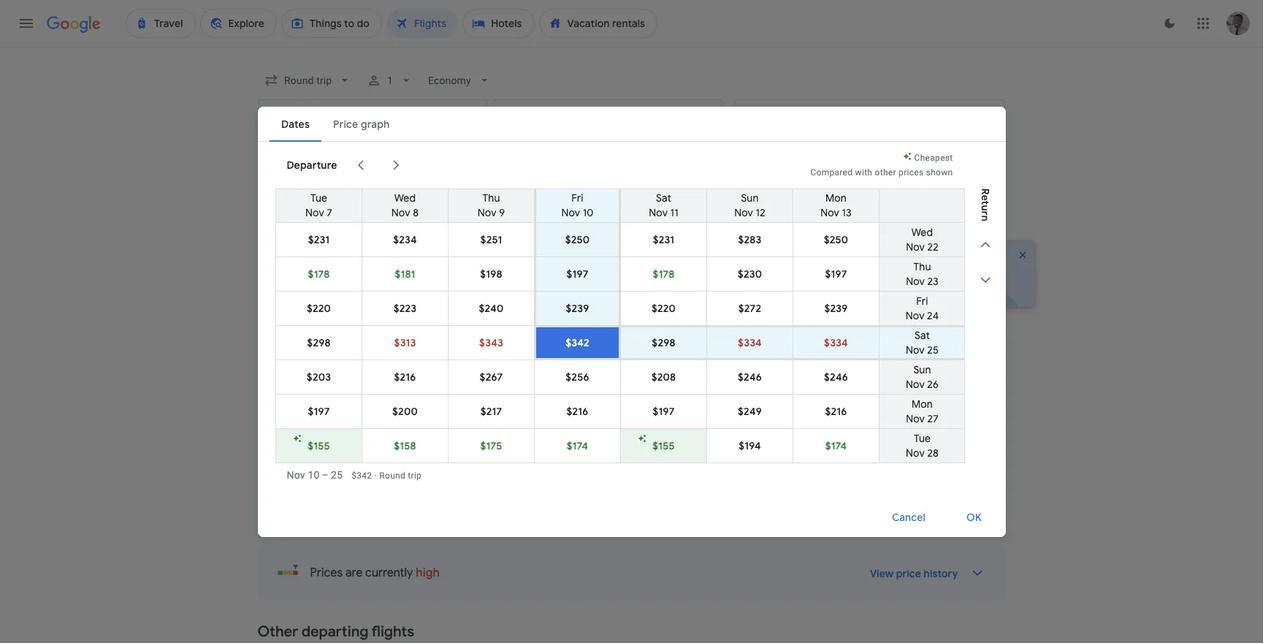 Task type: vqa. For each thing, say whether or not it's contained in the screenshot.
'Nonstop flight.' element associated with 'Total duration 1 hr 56 min.' ELEMENT
no



Task type: describe. For each thing, give the bounding box(es) containing it.
charges
[[679, 277, 712, 287]]

nov left 23 at the right
[[906, 274, 925, 288]]

$231 for first $231 button from the right
[[653, 233, 675, 246]]

prices for prices are currently high
[[310, 566, 343, 580]]

2 $220 button from the left
[[621, 291, 706, 325]]

none search field containing all filters
[[258, 67, 1006, 194]]

track
[[283, 213, 309, 226]]

$343 button
[[448, 326, 534, 359]]

$216 for '$216' button to the left
[[394, 370, 416, 383]]

spirit
[[326, 332, 347, 342]]

7
[[327, 206, 332, 219]]

1 $155 button from the left
[[276, 429, 361, 462]]

tue inside the wed nov 22 thu nov 23 fri nov 24 sat nov 25 sun nov 26 mon nov 27 tue nov 28
[[914, 432, 931, 445]]

$197 down $208 button
[[653, 405, 675, 418]]

date
[[834, 212, 857, 225]]

$208 button
[[621, 360, 706, 394]]

2 $174 from the left
[[825, 439, 847, 452]]

wed nov 22 thu nov 23 fri nov 24 sat nov 25 sun nov 26 mon nov 27 tue nov 28
[[906, 225, 939, 459]]

1 $239 from the left
[[566, 302, 589, 315]]

$217
[[480, 405, 502, 418]]

co for 159
[[776, 369, 794, 384]]

r
[[979, 211, 992, 215]]

nov left departure time: 10:20 am. text box
[[287, 469, 305, 481]]

11
[[670, 206, 678, 219]]

best
[[258, 254, 288, 273]]

$223 button
[[362, 291, 448, 325]]

$249
[[738, 405, 762, 418]]

best departing flights
[[258, 254, 404, 273]]

10:20 am
[[326, 479, 375, 493]]

mon nov 13
[[821, 191, 852, 219]]

2 $334 button from the left
[[793, 327, 879, 358]]

tue nov 7
[[305, 191, 332, 219]]

grid
[[860, 212, 880, 225]]

$175 button
[[448, 429, 534, 462]]

t
[[979, 200, 992, 205]]

$313
[[394, 336, 416, 349]]

3 for 3 hr 53 min
[[543, 369, 549, 384]]

1 $174 from the left
[[567, 439, 588, 452]]

2 $250 button from the left
[[793, 223, 879, 256]]

$175
[[480, 439, 502, 452]]

0 horizontal spatial price
[[330, 277, 351, 287]]

Departure time: 10:20 AM. text field
[[326, 479, 375, 493]]

– inside 3 hr 53 min lax – ord
[[559, 387, 565, 397]]

24
[[927, 309, 939, 322]]

nov left 27 in the right of the page
[[906, 412, 925, 425]]

-10% emissions
[[741, 388, 805, 398]]

$256
[[566, 370, 589, 383]]

price graph button
[[898, 205, 1003, 232]]

10:20 am – 4:15 pm
[[326, 479, 429, 493]]

2 $231 button from the left
[[621, 223, 706, 256]]

nov left the 24
[[906, 309, 925, 322]]

4:15 pm
[[388, 479, 429, 493]]

travel
[[802, 251, 830, 262]]

144 kg co 2
[[740, 314, 801, 331]]

nov left 22
[[906, 240, 925, 253]]

$158
[[394, 439, 416, 452]]

1 and from the left
[[353, 277, 368, 287]]

$231 for 1st $231 button from left
[[308, 233, 330, 246]]

$155 for second $155 button from the left
[[652, 439, 675, 452]]

nov inside sat nov 11
[[649, 206, 668, 219]]

2 fees from the left
[[750, 277, 767, 287]]

prices are currently high
[[310, 566, 440, 580]]

prices include required taxes + fees for 1 adult. optional charges and bag fees may apply. passenger assistance
[[447, 277, 906, 287]]

$250 for first the $250 button from the left
[[565, 233, 590, 246]]

compared
[[811, 167, 853, 177]]

+ inside 11:59 pm – 5:53 am + 1
[[426, 423, 430, 433]]

$197 up change
[[825, 267, 847, 280]]

$251
[[480, 233, 502, 246]]

1 $220 from the left
[[307, 302, 331, 315]]

13 for nov
[[842, 206, 852, 219]]

$256 button
[[535, 360, 620, 394]]

10
[[583, 206, 594, 219]]

11:59 pm for 11:59 pm – 5:53 am + 1
[[326, 424, 370, 439]]

change
[[802, 284, 840, 297]]

total duration 4 hr 13 min. element
[[543, 314, 638, 331]]

co inside '201 kg co 2 +14% emissions'
[[777, 424, 795, 439]]

$197 down american
[[308, 405, 330, 418]]

12
[[756, 206, 766, 219]]

nov inside travel nov 11 – 26 $208 change dates
[[833, 251, 852, 262]]

– inside the 4 hr 13 min – ord
[[559, 332, 565, 342]]

scroll right image
[[387, 156, 405, 174]]

sort by: button
[[939, 268, 1006, 295]]

sat nov 11
[[649, 191, 678, 219]]

all filters button
[[258, 146, 340, 170]]

sun inside the wed nov 22 thu nov 23 fri nov 24 sat nov 25 sun nov 26 mon nov 27 tue nov 28
[[914, 363, 931, 376]]

leaves los angeles international airport at 10:20 am on friday, november 10 and arrives at chicago midway international airport at 4:15 pm on friday, november 10. element
[[326, 479, 429, 493]]

Departure text field
[[769, 100, 837, 140]]

1 $220 button from the left
[[276, 291, 361, 325]]

emissions for 144
[[763, 333, 805, 343]]

graph
[[963, 212, 991, 225]]

trip up 25 on the bottom
[[933, 333, 947, 343]]

10%
[[744, 388, 761, 398]]

by:
[[968, 275, 983, 288]]

5:53 am for 11:40 pm
[[385, 314, 428, 329]]

Arrival time: 5:53 AM on  Saturday, November 11. text field
[[385, 314, 435, 329]]

$352
[[921, 314, 947, 329]]

$267 button
[[448, 360, 534, 394]]

1 $178 button from the left
[[276, 257, 361, 291]]

$249 button
[[707, 394, 793, 428]]

$230 button
[[707, 257, 793, 291]]

1 horizontal spatial $298 button
[[621, 327, 706, 358]]

ok button
[[950, 500, 1000, 535]]

2 $220 from the left
[[652, 302, 676, 315]]

price unavailable
[[885, 479, 947, 508]]

include
[[475, 277, 505, 287]]

1 $178 from the left
[[308, 267, 330, 280]]

4
[[543, 314, 550, 329]]

scroll left image
[[352, 156, 369, 174]]

ranked
[[258, 277, 288, 287]]

nov left 25 on the bottom
[[906, 343, 925, 356]]

23
[[928, 274, 939, 288]]

$197 right taxes on the top of page
[[566, 267, 588, 280]]

lax
[[543, 387, 559, 397]]

Departure time: 11:59 PM. text field
[[326, 369, 370, 384]]

13 for hr
[[567, 314, 577, 329]]

$181 button
[[362, 257, 448, 291]]

e
[[979, 195, 992, 200]]

$216 for '$216' button to the middle
[[566, 405, 588, 418]]

ranked based on price and convenience
[[258, 277, 422, 287]]

nonstop flight. element for 3 hr 54 min
[[638, 424, 683, 441]]

+14%
[[740, 442, 762, 452]]

$203
[[306, 370, 331, 383]]

1 $334 button from the left
[[707, 327, 793, 358]]

kg inside '201 kg co 2 +14% emissions'
[[761, 424, 774, 439]]

wed for 8
[[394, 191, 416, 204]]

2 horizontal spatial $216 button
[[793, 394, 879, 428]]

342 US dollars text field
[[352, 470, 372, 481]]

nonstop for 3 hr 53 min
[[638, 369, 683, 384]]

352 US dollars text field
[[921, 314, 947, 329]]

co for 144
[[777, 314, 795, 329]]

159
[[740, 369, 758, 384]]

main content containing best departing flights
[[258, 205, 1051, 643]]

unavailable
[[885, 493, 947, 508]]

compared with other prices shown
[[811, 167, 953, 177]]

any
[[485, 213, 505, 226]]

taxes
[[543, 277, 565, 287]]

for
[[595, 277, 607, 287]]

27
[[928, 412, 939, 425]]

Departure time: 11:59 PM. text field
[[326, 424, 370, 439]]

$198 button
[[448, 257, 534, 291]]

ord inside the 4 hr 13 min – ord
[[565, 332, 583, 342]]

this price for this flight doesn't include overhead bin access. if you need a carry-on bag, use the bags filter to update prices. image for $352
[[903, 312, 921, 330]]

tue inside tue nov 7
[[310, 191, 327, 204]]

$208 inside travel nov 11 – 26 $208 change dates
[[818, 265, 842, 277]]

0 horizontal spatial $216 button
[[362, 360, 448, 394]]

close image
[[1017, 249, 1029, 261]]

$200 button
[[362, 394, 448, 428]]

$208 inside button
[[651, 370, 676, 383]]

54
[[566, 424, 580, 439]]

view
[[870, 567, 894, 580]]

·
[[375, 470, 377, 481]]

$234
[[393, 233, 417, 246]]

all
[[285, 151, 298, 164]]

0 horizontal spatial dates
[[507, 213, 534, 226]]

$250 for first the $250 button from the right
[[824, 233, 848, 246]]

assistance
[[861, 277, 906, 287]]

fri inside the wed nov 22 thu nov 23 fri nov 24 sat nov 25 sun nov 26 mon nov 27 tue nov 28
[[916, 294, 928, 307]]

nov inside thu nov 9
[[478, 206, 496, 219]]

wed nov 8
[[391, 191, 419, 219]]

round for $457
[[907, 442, 931, 452]]

3 hr 53 min lax – ord
[[543, 369, 601, 397]]

-19% emissions
[[741, 333, 805, 343]]

fri nov 10
[[561, 191, 594, 219]]

filters
[[300, 151, 328, 164]]

2 for 144
[[795, 319, 801, 331]]

0 horizontal spatial 10 – 25
[[308, 469, 343, 481]]

mon inside the mon nov 13
[[826, 191, 847, 204]]

nov left 26
[[906, 378, 925, 391]]



Task type: locate. For each thing, give the bounding box(es) containing it.
$250 button down "10"
[[536, 223, 619, 256]]

this price for this flight doesn't include overhead bin access. if you need a carry-on bag, use the bags filter to update prices. image left the 24
[[903, 312, 921, 330]]

min inside 3 hr 54 min ord
[[582, 424, 602, 439]]

2 vertical spatial emissions
[[765, 442, 807, 452]]

$334 button up 159
[[707, 327, 793, 358]]

min for 3 hr 54 min
[[582, 424, 602, 439]]

2 $334 from the left
[[824, 336, 848, 349]]

american
[[326, 387, 365, 397]]

other
[[258, 623, 298, 641]]

144
[[740, 314, 759, 329]]

1 $246 button from the left
[[707, 360, 793, 394]]

11:59 pm for 11:59 pm
[[326, 369, 370, 384]]

$155 button down $208 button
[[621, 429, 706, 462]]

$223
[[393, 302, 417, 315]]

0 vertical spatial round trip
[[907, 333, 947, 343]]

1 11:59 pm from the top
[[326, 369, 370, 384]]

1 fees from the left
[[575, 277, 593, 287]]

$216 for rightmost '$216' button
[[825, 405, 847, 418]]

0 horizontal spatial wed
[[394, 191, 416, 204]]

$342 for $342 · round trip
[[352, 470, 372, 481]]

nonstop for 4 hr 13 min
[[638, 314, 683, 329]]

3 inside 3 hr 53 min lax – ord
[[543, 369, 549, 384]]

are
[[346, 566, 363, 580]]

Return text field
[[893, 100, 960, 140]]

apply.
[[789, 277, 813, 287]]

0 vertical spatial 2
[[795, 319, 801, 331]]

2 vertical spatial min
[[582, 424, 602, 439]]

$283
[[738, 233, 762, 246]]

kg inside '159 kg co 2'
[[761, 369, 774, 384]]

thu nov 9
[[478, 191, 505, 219]]

$178 right ranked
[[308, 267, 330, 280]]

201
[[740, 424, 759, 439]]

1 button
[[361, 67, 419, 94]]

$155 for second $155 button from right
[[307, 439, 330, 452]]

$334 for 1st $334 button from right
[[824, 336, 848, 349]]

0 horizontal spatial $298 button
[[276, 326, 361, 359]]

1 vertical spatial 10 – 25
[[308, 469, 343, 481]]

0 horizontal spatial nov 10 – 25
[[287, 469, 343, 481]]

1 vertical spatial co
[[776, 369, 794, 384]]

1 vertical spatial +
[[426, 423, 430, 433]]

$217 button
[[448, 394, 534, 428]]

1 vertical spatial min
[[582, 369, 601, 384]]

$240 button
[[448, 291, 534, 325]]

$334 button down change
[[793, 327, 879, 358]]

change dates button
[[802, 283, 902, 297]]

nov inside wed nov 8
[[391, 206, 410, 219]]

2 nonstop from the top
[[638, 369, 683, 384]]

and
[[353, 277, 368, 287], [714, 277, 730, 287]]

1 vertical spatial prices
[[312, 213, 342, 226]]

1 vertical spatial prices
[[310, 566, 343, 580]]

nov inside fri nov 10
[[561, 206, 580, 219]]

0 horizontal spatial 1
[[387, 75, 393, 86]]

co up the -10% emissions
[[776, 369, 794, 384]]

Arrival time: 5:53 AM on  Saturday, November 11. text field
[[383, 423, 433, 439]]

2 and from the left
[[714, 277, 730, 287]]

co up -19% emissions
[[777, 314, 795, 329]]

nov left "10"
[[561, 206, 580, 219]]

thu up 9
[[482, 191, 500, 204]]

nov left 11
[[649, 206, 668, 219]]

11:59 pm – 5:53 am + 1
[[326, 423, 433, 439]]

2 $155 from the left
[[652, 439, 675, 452]]

2 vertical spatial round
[[907, 442, 931, 452]]

adult.
[[617, 277, 640, 287]]

2 11:59 pm from the top
[[326, 424, 370, 439]]

0 vertical spatial prices
[[447, 277, 473, 287]]

kg inside 144 kg co 2
[[762, 314, 775, 329]]

round down $450
[[907, 387, 931, 398]]

nov 10 – 25
[[367, 213, 422, 226], [287, 469, 343, 481]]

2 horizontal spatial 1
[[609, 277, 614, 287]]

1 horizontal spatial fri
[[916, 294, 928, 307]]

2 nonstop flight. element from the top
[[638, 369, 683, 386]]

price right "on"
[[330, 277, 351, 287]]

1 vertical spatial price
[[897, 567, 922, 580]]

optional
[[642, 277, 677, 287]]

kg
[[762, 314, 775, 329], [761, 369, 774, 384], [761, 424, 774, 439]]

2 vertical spatial ord
[[565, 441, 583, 452]]

3 left 54 at the left of page
[[543, 424, 549, 439]]

$158 button
[[362, 429, 448, 462]]

convenience
[[371, 277, 422, 287]]

- down 159
[[741, 388, 744, 398]]

departing for other
[[302, 623, 369, 641]]

1 horizontal spatial $216
[[566, 405, 588, 418]]

track prices
[[283, 213, 342, 226]]

5:53 am
[[385, 314, 428, 329], [383, 424, 426, 439]]

1 horizontal spatial and
[[714, 277, 730, 287]]

1 horizontal spatial wed
[[912, 225, 933, 239]]

sat
[[656, 191, 671, 204], [915, 329, 930, 342]]

2 inside 144 kg co 2
[[795, 319, 801, 331]]

1 horizontal spatial $239 button
[[793, 291, 879, 325]]

nov 10 – 25 down united
[[287, 469, 343, 481]]

1 horizontal spatial $246
[[824, 370, 848, 383]]

1 horizontal spatial 10 – 25
[[389, 213, 422, 226]]

tue up 7
[[310, 191, 327, 204]]

$246 button
[[707, 360, 793, 394], [793, 360, 879, 394]]

1 vertical spatial this price for this flight doesn't include overhead bin access. if you need a carry-on bag, use the bags filter to update prices. image
[[902, 422, 920, 440]]

0 vertical spatial emissions
[[763, 333, 805, 343]]

flights up convenience
[[362, 254, 404, 273]]

round trip up 25 on the bottom
[[907, 333, 947, 343]]

1 $298 from the left
[[307, 336, 330, 349]]

– inside 11:59 pm – 5:53 am + 1
[[373, 424, 380, 439]]

wed up 8
[[394, 191, 416, 204]]

fri inside fri nov 10
[[571, 191, 583, 204]]

fri
[[571, 191, 583, 204], [916, 294, 928, 307]]

hr left 54 at the left of page
[[552, 424, 563, 439]]

$200
[[392, 405, 418, 418]]

1 $155 from the left
[[307, 439, 330, 452]]

1 $231 button from the left
[[276, 223, 361, 256]]

1 horizontal spatial $342
[[565, 336, 589, 349]]

1 $250 button from the left
[[536, 223, 619, 256]]

1 $239 button from the left
[[536, 291, 619, 325]]

1
[[387, 75, 393, 86], [609, 277, 614, 287], [430, 423, 433, 433]]

1 horizontal spatial $155 button
[[621, 429, 706, 462]]

$231 down 11
[[653, 233, 675, 246]]

sort by:
[[945, 275, 983, 288]]

0 horizontal spatial fees
[[575, 277, 593, 287]]

1 vertical spatial 11:59 pm
[[326, 424, 370, 439]]

prices right the "other"
[[899, 167, 924, 177]]

$231 button down 11
[[621, 223, 706, 256]]

1 round from the top
[[907, 333, 931, 343]]

2 vertical spatial nonstop flight. element
[[638, 424, 683, 441]]

$298 button up $208 button
[[621, 327, 706, 358]]

0 horizontal spatial $250 button
[[536, 223, 619, 256]]

201 kg co 2 +14% emissions
[[740, 424, 807, 452]]

total duration 3 hr 53 min. element
[[543, 369, 638, 386]]

13 right the 4
[[567, 314, 577, 329]]

$250 down date grid button
[[824, 233, 848, 246]]

$450 round trip
[[907, 369, 947, 398]]

kg up -19% emissions
[[762, 314, 775, 329]]

mon inside the wed nov 22 thu nov 23 fri nov 24 sat nov 25 sun nov 26 mon nov 27 tue nov 28
[[912, 397, 933, 410]]

1 horizontal spatial $208
[[818, 265, 842, 277]]

5:53 am up $313
[[385, 314, 428, 329]]

thu up 23 at the right
[[914, 260, 931, 273]]

13 inside the mon nov 13
[[842, 206, 852, 219]]

22
[[928, 240, 939, 253]]

0 vertical spatial thu
[[482, 191, 500, 204]]

$231 button down 7
[[276, 223, 361, 256]]

$343
[[479, 336, 503, 349]]

prices left are
[[310, 566, 343, 580]]

-
[[741, 333, 744, 343], [741, 388, 744, 398]]

with
[[856, 167, 873, 177]]

kg right 201
[[761, 424, 774, 439]]

min right 54 at the left of page
[[582, 424, 602, 439]]

emissions for 159
[[763, 388, 805, 398]]

fees right bag
[[750, 277, 767, 287]]

price inside button
[[936, 212, 961, 225]]

1 horizontal spatial 13
[[842, 206, 852, 219]]

2 3 from the top
[[543, 424, 549, 439]]

find the best price region
[[258, 205, 1051, 307]]

0 vertical spatial 1
[[387, 75, 393, 86]]

sun up 26
[[914, 363, 931, 376]]

0 vertical spatial 11:59 pm
[[326, 369, 370, 384]]

round
[[907, 333, 931, 343], [907, 387, 931, 398], [907, 442, 931, 452]]

1 horizontal spatial fees
[[750, 277, 767, 287]]

nonstop flight. element for 4 hr 13 min
[[638, 314, 683, 331]]

– for 11:40 pm – 5:53 am spirit
[[375, 314, 382, 329]]

r e t u r n
[[979, 188, 992, 221]]

nov inside sun nov 12
[[734, 206, 753, 219]]

11:59 pm up united
[[326, 424, 370, 439]]

departing for best
[[291, 254, 358, 273]]

1 horizontal spatial $334 button
[[793, 327, 879, 358]]

emissions down '159 kg co 2'
[[763, 388, 805, 398]]

nov 10 – 25 up the $234
[[367, 213, 422, 226]]

$250
[[565, 233, 590, 246], [824, 233, 848, 246]]

$298 up $203
[[307, 336, 330, 349]]

$239 down change
[[824, 302, 848, 315]]

– inside 11:40 pm – 5:53 am spirit
[[375, 314, 382, 329]]

8
[[413, 206, 419, 219]]

ord down total duration 4 hr 13 min. element
[[565, 332, 583, 342]]

co
[[777, 314, 795, 329], [776, 369, 794, 384], [777, 424, 795, 439]]

1 3 from the top
[[543, 369, 549, 384]]

$194 button
[[707, 429, 793, 462]]

round for $352
[[907, 333, 931, 343]]

min inside the 4 hr 13 min – ord
[[580, 314, 600, 329]]

2 $231 from the left
[[653, 233, 675, 246]]

fri up "10"
[[571, 191, 583, 204]]

2 for 159
[[794, 374, 800, 386]]

$334 down change
[[824, 336, 848, 349]]

1 - from the top
[[741, 333, 744, 343]]

bag fees button
[[732, 277, 767, 287]]

nov right learn more about tracked prices icon
[[367, 213, 387, 226]]

history
[[924, 567, 959, 580]]

1 nonstop flight. element from the top
[[638, 314, 683, 331]]

0 horizontal spatial fri
[[571, 191, 583, 204]]

wed inside the wed nov 22 thu nov 23 fri nov 24 sat nov 25 sun nov 26 mon nov 27 tue nov 28
[[912, 225, 933, 239]]

1 horizontal spatial $250 button
[[793, 223, 879, 256]]

min inside 3 hr 53 min lax – ord
[[582, 369, 601, 384]]

$155 down $208 button
[[652, 439, 675, 452]]

this price for this flight doesn't include overhead bin access. if you need a carry-on bag, use the bags filter to update prices. image left 27 in the right of the page
[[902, 422, 920, 440]]

3 for 3 hr 54 min
[[543, 424, 549, 439]]

0 horizontal spatial $246
[[738, 370, 762, 383]]

- for 144
[[741, 333, 744, 343]]

2 up -19% emissions
[[795, 319, 801, 331]]

1 nonstop from the top
[[638, 314, 683, 329]]

$174 down 54 at the left of page
[[567, 439, 588, 452]]

2 $246 from the left
[[824, 370, 848, 383]]

0 horizontal spatial prices
[[310, 566, 343, 580]]

0 vertical spatial hr
[[553, 314, 564, 329]]

kg for 144
[[762, 314, 775, 329]]

nov left 9
[[478, 206, 496, 219]]

Arrival time: 4:15 PM. text field
[[388, 479, 429, 493]]

this price for this flight doesn't include overhead bin access. if you need a carry-on bag, use the bags filter to update prices. image for $457
[[902, 422, 920, 440]]

2 $239 button from the left
[[793, 291, 879, 325]]

0 horizontal spatial $174
[[567, 439, 588, 452]]

1 vertical spatial emissions
[[763, 388, 805, 398]]

round trip for $352
[[907, 333, 947, 343]]

1 vertical spatial kg
[[761, 369, 774, 384]]

0 vertical spatial prices
[[899, 167, 924, 177]]

required
[[507, 277, 541, 287]]

1 horizontal spatial $216 button
[[535, 394, 620, 428]]

$272 button
[[707, 291, 793, 325]]

1 $174 button from the left
[[535, 429, 620, 462]]

159 kg co 2
[[740, 369, 800, 386]]

1 inside 1 popup button
[[387, 75, 393, 86]]

flights for best departing flights
[[362, 254, 404, 273]]

total duration 3 hr 54 min. element
[[543, 424, 638, 441]]

nov
[[305, 206, 324, 219], [391, 206, 410, 219], [478, 206, 496, 219], [561, 206, 580, 219], [649, 206, 668, 219], [734, 206, 753, 219], [821, 206, 839, 219], [367, 213, 387, 226], [906, 240, 925, 253], [833, 251, 852, 262], [906, 274, 925, 288], [906, 309, 925, 322], [906, 343, 925, 356], [906, 378, 925, 391], [906, 412, 925, 425], [906, 446, 925, 459], [287, 469, 305, 481]]

$234 button
[[362, 223, 448, 256]]

1 vertical spatial nov 10 – 25
[[287, 469, 343, 481]]

0 horizontal spatial +
[[426, 423, 430, 433]]

1 horizontal spatial $220
[[652, 302, 676, 315]]

2 $246 button from the left
[[793, 360, 879, 394]]

$239
[[566, 302, 589, 315], [824, 302, 848, 315]]

kg for 159
[[761, 369, 774, 384]]

1 horizontal spatial $174
[[825, 439, 847, 452]]

$178 button
[[276, 257, 361, 291], [621, 257, 706, 291]]

0 horizontal spatial 13
[[567, 314, 577, 329]]

prices left learn more about tracked prices icon
[[312, 213, 342, 226]]

nov inside the mon nov 13
[[821, 206, 839, 219]]

$342 down total duration 4 hr 13 min. element
[[565, 336, 589, 349]]

– for 10:20 am – 4:15 pm
[[378, 479, 385, 493]]

price for price unavailable
[[919, 479, 947, 493]]

nov left 7
[[305, 206, 324, 219]]

$216 button
[[362, 360, 448, 394], [535, 394, 620, 428], [793, 394, 879, 428]]

sun nov 12
[[734, 191, 766, 219]]

Arrival time: 5:52 AM on  Saturday, November 11. text field
[[383, 369, 433, 384]]

1 $334 from the left
[[738, 336, 762, 349]]

3 nonstop flight. element from the top
[[638, 424, 683, 441]]

5:53 am for 11:59 pm
[[383, 424, 426, 439]]

trip down $457
[[933, 442, 947, 452]]

1 horizontal spatial $174 button
[[793, 429, 879, 462]]

fri up the 24
[[916, 294, 928, 307]]

wed up 22
[[912, 225, 933, 239]]

1 vertical spatial $208
[[651, 370, 676, 383]]

1 horizontal spatial $239
[[824, 302, 848, 315]]

$220 down "on"
[[307, 302, 331, 315]]

flights down currently
[[372, 623, 414, 641]]

sat inside the wed nov 22 thu nov 23 fri nov 24 sat nov 25 sun nov 26 mon nov 27 tue nov 28
[[915, 329, 930, 342]]

departing right the other
[[302, 623, 369, 641]]

departing up "on"
[[291, 254, 358, 273]]

$342
[[565, 336, 589, 349], [352, 470, 372, 481]]

hr for 53
[[552, 369, 563, 384]]

0 vertical spatial +
[[568, 277, 573, 287]]

1 horizontal spatial $250
[[824, 233, 848, 246]]

0 vertical spatial nonstop
[[638, 314, 683, 329]]

hr inside the 4 hr 13 min – ord
[[553, 314, 564, 329]]

scroll up image
[[977, 236, 994, 253]]

this price for this flight doesn't include overhead bin access. if you need a carry-on bag, use the bags filter to update prices. image
[[903, 312, 921, 330], [902, 422, 920, 440]]

co inside 144 kg co 2
[[777, 314, 795, 329]]

0 vertical spatial flights
[[362, 254, 404, 273]]

2 $174 button from the left
[[793, 429, 879, 462]]

Departure time: 11:40 PM. text field
[[326, 314, 372, 329]]

3 hr 54 min ord
[[543, 424, 602, 452]]

1 horizontal spatial +
[[568, 277, 573, 287]]

wed inside wed nov 8
[[394, 191, 416, 204]]

10 – 25 inside find the best price region
[[389, 213, 422, 226]]

2 $239 from the left
[[824, 302, 848, 315]]

1 vertical spatial 1
[[609, 277, 614, 287]]

1 vertical spatial round trip
[[907, 442, 947, 452]]

2 - from the top
[[741, 388, 744, 398]]

prices
[[899, 167, 924, 177], [312, 213, 342, 226]]

1 horizontal spatial $155
[[652, 439, 675, 452]]

1 horizontal spatial thu
[[914, 260, 931, 273]]

$342 inside button
[[565, 336, 589, 349]]

$334 for second $334 button from the right
[[738, 336, 762, 349]]

sun up 12
[[741, 191, 759, 204]]

$239 button down passenger
[[793, 291, 879, 325]]

1 horizontal spatial price
[[897, 567, 922, 580]]

trip inside $450 round trip
[[933, 387, 947, 398]]

1 vertical spatial fri
[[916, 294, 928, 307]]

leaves los angeles international airport at 11:40 pm on friday, november 10 and arrives at o'hare international airport at 5:53 am on saturday, november 11. element
[[326, 314, 435, 329]]

2 round trip from the top
[[907, 442, 947, 452]]

2 $178 button from the left
[[621, 257, 706, 291]]

round trip for $457
[[907, 442, 947, 452]]

$240
[[479, 302, 504, 315]]

1 inside 11:59 pm – 5:53 am + 1
[[430, 423, 433, 433]]

$231 down track prices
[[308, 233, 330, 246]]

fees left for
[[575, 277, 593, 287]]

1 horizontal spatial $178
[[653, 267, 675, 280]]

2 round from the top
[[907, 387, 931, 398]]

0 vertical spatial price
[[936, 212, 961, 225]]

main content
[[258, 205, 1051, 643]]

round down $457
[[907, 442, 931, 452]]

hr left 53
[[552, 369, 563, 384]]

shown
[[927, 167, 953, 177]]

nonstop flight. element
[[638, 314, 683, 331], [638, 369, 683, 386], [638, 424, 683, 441]]

2 ord from the top
[[565, 387, 583, 397]]

2 inside '159 kg co 2'
[[794, 374, 800, 386]]

hr for 54
[[552, 424, 563, 439]]

mon up date grid button
[[826, 191, 847, 204]]

1 vertical spatial 3
[[543, 424, 549, 439]]

$220 button down optional at the top of the page
[[621, 291, 706, 325]]

1 round trip from the top
[[907, 333, 947, 343]]

cheapest
[[915, 152, 953, 163]]

price for price graph
[[936, 212, 961, 225]]

nov left 28
[[906, 446, 925, 459]]

- for 159
[[741, 388, 744, 398]]

sat inside sat nov 11
[[656, 191, 671, 204]]

0 vertical spatial sun
[[741, 191, 759, 204]]

1 horizontal spatial $246 button
[[793, 360, 879, 394]]

1 horizontal spatial $178 button
[[621, 257, 706, 291]]

min for 3 hr 53 min
[[582, 369, 601, 384]]

3 ord from the top
[[565, 441, 583, 452]]

0 vertical spatial wed
[[394, 191, 416, 204]]

$220 button down "on"
[[276, 291, 361, 325]]

$250 button down the mon nov 13
[[793, 223, 879, 256]]

tue up 28
[[914, 432, 931, 445]]

1 $246 from the left
[[738, 370, 762, 383]]

price inside 'price unavailable'
[[919, 479, 947, 493]]

$239 right the 4
[[566, 302, 589, 315]]

0 horizontal spatial $246 button
[[707, 360, 793, 394]]

13
[[842, 206, 852, 219], [567, 314, 577, 329]]

hr inside 3 hr 53 min lax – ord
[[552, 369, 563, 384]]

0 vertical spatial 10 – 25
[[389, 213, 422, 226]]

5:53 am inside 11:40 pm – 5:53 am spirit
[[385, 314, 428, 329]]

high
[[416, 566, 440, 580]]

1 vertical spatial -
[[741, 388, 744, 398]]

ok
[[967, 511, 983, 524]]

nov inside tue nov 7
[[305, 206, 324, 219]]

3 inside 3 hr 54 min ord
[[543, 424, 549, 439]]

min right 53
[[582, 369, 601, 384]]

1 ord from the top
[[565, 332, 583, 342]]

nov left 12
[[734, 206, 753, 219]]

$155 down 11:59 pm text field
[[307, 439, 330, 452]]

emissions inside '201 kg co 2 +14% emissions'
[[765, 442, 807, 452]]

13 left grid
[[842, 206, 852, 219]]

$250 down "10"
[[565, 233, 590, 246]]

$181
[[395, 267, 415, 280]]

11:59 pm inside 11:59 pm – 5:53 am + 1
[[326, 424, 370, 439]]

hr right the 4
[[553, 314, 564, 329]]

1 vertical spatial sun
[[914, 363, 931, 376]]

$194
[[739, 439, 761, 452]]

thu inside thu nov 9
[[482, 191, 500, 204]]

$230
[[738, 267, 762, 280]]

$220 down optional at the top of the page
[[652, 302, 676, 315]]

2 $298 from the left
[[652, 336, 675, 349]]

$298 button up $203
[[276, 326, 361, 359]]

wed for 22
[[912, 225, 933, 239]]

450 US dollars text field
[[919, 369, 947, 384]]

ord
[[565, 332, 583, 342], [565, 387, 583, 397], [565, 441, 583, 452]]

co inside '159 kg co 2'
[[776, 369, 794, 384]]

13 inside the 4 hr 13 min – ord
[[567, 314, 577, 329]]

trip right round
[[408, 470, 422, 481]]

0 horizontal spatial thu
[[482, 191, 500, 204]]

nov 10 – 25 inside find the best price region
[[367, 213, 422, 226]]

0 horizontal spatial $155 button
[[276, 429, 361, 462]]

prices for prices include required taxes + fees for 1 adult. optional charges and bag fees may apply. passenger assistance
[[447, 277, 473, 287]]

dates inside travel nov 11 – 26 $208 change dates
[[843, 284, 870, 297]]

None search field
[[258, 67, 1006, 194]]

passenger assistance button
[[816, 277, 906, 287]]

kg up the -10% emissions
[[761, 369, 774, 384]]

5:53 am inside 11:59 pm – 5:53 am + 1
[[383, 424, 426, 439]]

2 up the -10% emissions
[[794, 374, 800, 386]]

0 vertical spatial $208
[[818, 265, 842, 277]]

departure
[[287, 158, 337, 171]]

– for 11:59 pm – 5:53 am + 1
[[373, 424, 380, 439]]

2 $155 button from the left
[[621, 429, 706, 462]]

$342 for $342
[[565, 336, 589, 349]]

1 vertical spatial thu
[[914, 260, 931, 273]]

mon up 27 in the right of the page
[[912, 397, 933, 410]]

$313 button
[[362, 326, 448, 359]]

–
[[375, 314, 382, 329], [559, 332, 565, 342], [559, 387, 565, 397], [373, 424, 380, 439], [378, 479, 385, 493]]

ord inside 3 hr 53 min lax – ord
[[565, 387, 583, 397]]

2 $178 from the left
[[653, 267, 675, 280]]

457 US dollars text field
[[920, 424, 947, 439]]

0 vertical spatial mon
[[826, 191, 847, 204]]

on
[[318, 277, 328, 287]]

1 $231 from the left
[[308, 233, 330, 246]]

0 horizontal spatial $231 button
[[276, 223, 361, 256]]

nov left 8
[[391, 206, 410, 219]]

3 nonstop from the top
[[638, 424, 683, 439]]

0 horizontal spatial $334 button
[[707, 327, 793, 358]]

sat up 11
[[656, 191, 671, 204]]

round inside $450 round trip
[[907, 387, 931, 398]]

flights for other departing flights
[[372, 623, 414, 641]]

$334
[[738, 336, 762, 349], [824, 336, 848, 349]]

0 horizontal spatial $216
[[394, 370, 416, 383]]

2 $250 from the left
[[824, 233, 848, 246]]

sun inside sun nov 12
[[741, 191, 759, 204]]

$283 button
[[707, 223, 793, 256]]

0 horizontal spatial mon
[[826, 191, 847, 204]]

united
[[326, 441, 352, 452]]

0 horizontal spatial $298
[[307, 336, 330, 349]]

0 horizontal spatial $178
[[308, 267, 330, 280]]

1 horizontal spatial tue
[[914, 432, 931, 445]]

$220
[[307, 302, 331, 315], [652, 302, 676, 315]]

1 horizontal spatial sun
[[914, 363, 931, 376]]

3 round from the top
[[907, 442, 931, 452]]

$298 up $208 button
[[652, 336, 675, 349]]

emissions down 144 kg co 2
[[763, 333, 805, 343]]

price left graph
[[936, 212, 961, 225]]

nonstop for 3 hr 54 min
[[638, 424, 683, 439]]

1 $250 from the left
[[565, 233, 590, 246]]

$246 up "10%"
[[738, 370, 762, 383]]

leaves los angeles international airport at 11:59 pm on friday, november 10 and arrives at o'hare international airport at 5:53 am on saturday, november 11. element
[[326, 423, 433, 439]]

min for 4 hr 13 min
[[580, 314, 600, 329]]

0 vertical spatial $342
[[565, 336, 589, 349]]

scroll down image
[[977, 271, 994, 288]]

learn more about tracked prices image
[[345, 213, 358, 226]]

nonstop flight. element for 3 hr 53 min
[[638, 369, 683, 386]]

1 vertical spatial tue
[[914, 432, 931, 445]]

hr inside 3 hr 54 min ord
[[552, 424, 563, 439]]

ord down 54 at the left of page
[[565, 441, 583, 452]]

2 inside '201 kg co 2 +14% emissions'
[[795, 428, 800, 441]]

all filters
[[285, 151, 328, 164]]

0 horizontal spatial $239
[[566, 302, 589, 315]]

thu inside the wed nov 22 thu nov 23 fri nov 24 sat nov 25 sun nov 26 mon nov 27 tue nov 28
[[914, 260, 931, 273]]

leaves los angeles international airport at 11:59 pm on friday, november 10 and arrives at o'hare international airport at 5:52 am on saturday, november 11. element
[[326, 369, 433, 384]]

ord inside 3 hr 54 min ord
[[565, 441, 583, 452]]

prices inside find the best price region
[[312, 213, 342, 226]]

0 vertical spatial -
[[741, 333, 744, 343]]

$457
[[920, 424, 947, 439]]

19%
[[744, 333, 761, 343]]

5:53 am up $158
[[383, 424, 426, 439]]

hr for 13
[[553, 314, 564, 329]]



